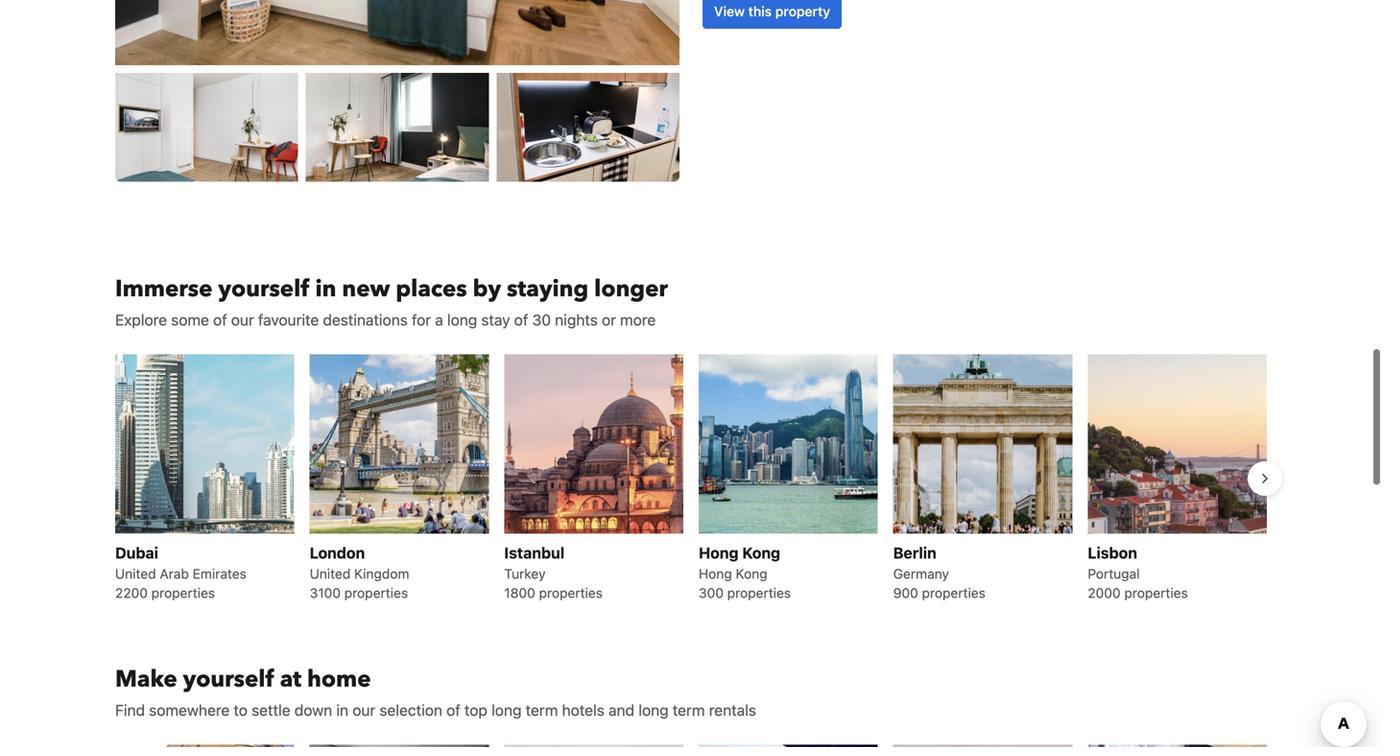 Task type: vqa. For each thing, say whether or not it's contained in the screenshot.
Popular Rental Car Companies on the left top
no



Task type: locate. For each thing, give the bounding box(es) containing it.
of right some
[[213, 311, 227, 329]]

2 description for a11y image from the left
[[310, 745, 489, 748]]

properties down arab
[[151, 585, 215, 601]]

our down "home"
[[352, 701, 375, 720]]

properties down the portugal
[[1124, 585, 1188, 601]]

2 united from the left
[[310, 566, 351, 582]]

make yourself at home find somewhere to settle down in our selection of top long term hotels and long term rentals
[[115, 664, 756, 720]]

view
[[714, 3, 745, 19]]

berlin
[[893, 544, 937, 562]]

of left 30 at the top of the page
[[514, 311, 528, 329]]

germany
[[893, 566, 949, 582]]

this
[[748, 3, 772, 19]]

make
[[115, 664, 177, 696]]

6 description for a11y image from the left
[[1088, 745, 1267, 748]]

hotels
[[562, 701, 605, 720]]

0 vertical spatial hong
[[699, 544, 739, 562]]

1 horizontal spatial term
[[673, 701, 705, 720]]

1 vertical spatial in
[[336, 701, 348, 720]]

istanbul
[[504, 544, 565, 562]]

0 horizontal spatial long
[[447, 311, 477, 329]]

term
[[526, 701, 558, 720], [673, 701, 705, 720]]

united for dubai
[[115, 566, 156, 582]]

of left 'top'
[[446, 701, 460, 720]]

1 vertical spatial yourself
[[183, 664, 274, 696]]

berlin landscape image
[[893, 355, 1072, 534]]

hong kong landscape image
[[699, 355, 878, 534]]

or
[[602, 311, 616, 329]]

in right the down
[[336, 701, 348, 720]]

yourself up favourite
[[218, 274, 310, 305]]

london united kingdom 3100 properties
[[310, 544, 409, 601]]

new
[[342, 274, 390, 305]]

1 horizontal spatial our
[[352, 701, 375, 720]]

nights
[[555, 311, 598, 329]]

0 horizontal spatial of
[[213, 311, 227, 329]]

long
[[447, 311, 477, 329], [492, 701, 522, 720], [639, 701, 669, 720]]

long right and
[[639, 701, 669, 720]]

region
[[100, 347, 1282, 611]]

properties down turkey
[[539, 585, 603, 601]]

long inside the immerse yourself in new places by staying longer explore some of our favourite destinations for a long stay of 30 nights or more
[[447, 311, 477, 329]]

and
[[609, 701, 634, 720]]

in
[[315, 274, 336, 305], [336, 701, 348, 720]]

3100
[[310, 585, 341, 601]]

united inside london united kingdom 3100 properties
[[310, 566, 351, 582]]

4 properties from the left
[[727, 585, 791, 601]]

berlin germany 900 properties
[[893, 544, 986, 601]]

2 term from the left
[[673, 701, 705, 720]]

our left favourite
[[231, 311, 254, 329]]

yourself inside the immerse yourself in new places by staying longer explore some of our favourite destinations for a long stay of 30 nights or more
[[218, 274, 310, 305]]

yourself
[[218, 274, 310, 305], [183, 664, 274, 696]]

properties right 300
[[727, 585, 791, 601]]

1800
[[504, 585, 535, 601]]

0 vertical spatial kong
[[742, 544, 780, 562]]

kong
[[742, 544, 780, 562], [736, 566, 767, 582]]

at
[[280, 664, 301, 696]]

places
[[396, 274, 467, 305]]

0 vertical spatial in
[[315, 274, 336, 305]]

in left the new
[[315, 274, 336, 305]]

stay
[[481, 311, 510, 329]]

term left hotels
[[526, 701, 558, 720]]

1 vertical spatial hong
[[699, 566, 732, 582]]

united for london
[[310, 566, 351, 582]]

1 horizontal spatial of
[[446, 701, 460, 720]]

dubai landscape image
[[115, 355, 294, 534]]

in inside the immerse yourself in new places by staying longer explore some of our favourite destinations for a long stay of 30 nights or more
[[315, 274, 336, 305]]

portugal
[[1088, 566, 1140, 582]]

lisbon landscape image
[[1088, 355, 1267, 534]]

some
[[171, 311, 209, 329]]

1 united from the left
[[115, 566, 156, 582]]

0 horizontal spatial term
[[526, 701, 558, 720]]

our
[[231, 311, 254, 329], [352, 701, 375, 720]]

term left rentals
[[673, 701, 705, 720]]

0 horizontal spatial united
[[115, 566, 156, 582]]

yourself up to
[[183, 664, 274, 696]]

hong
[[699, 544, 739, 562], [699, 566, 732, 582]]

0 vertical spatial yourself
[[218, 274, 310, 305]]

1 horizontal spatial long
[[492, 701, 522, 720]]

properties inside istanbul turkey 1800 properties
[[539, 585, 603, 601]]

for
[[412, 311, 431, 329]]

1 horizontal spatial united
[[310, 566, 351, 582]]

our inside the immerse yourself in new places by staying longer explore some of our favourite destinations for a long stay of 30 nights or more
[[231, 311, 254, 329]]

by
[[473, 274, 501, 305]]

1 properties from the left
[[151, 585, 215, 601]]

long right a
[[447, 311, 477, 329]]

3 properties from the left
[[539, 585, 603, 601]]

to
[[234, 701, 248, 720]]

rentals
[[709, 701, 756, 720]]

destinations
[[323, 311, 408, 329]]

yourself inside make yourself at home find somewhere to settle down in our selection of top long term hotels and long term rentals
[[183, 664, 274, 696]]

5 properties from the left
[[922, 585, 986, 601]]

0 vertical spatial our
[[231, 311, 254, 329]]

properties down germany
[[922, 585, 986, 601]]

description for a11y image
[[115, 745, 294, 748], [310, 745, 489, 748], [504, 745, 683, 748], [699, 745, 878, 748], [893, 745, 1072, 748], [1088, 745, 1267, 748]]

view this property button
[[703, 0, 842, 29]]

united up 2200
[[115, 566, 156, 582]]

properties down kingdom
[[344, 585, 408, 601]]

0 horizontal spatial our
[[231, 311, 254, 329]]

2200
[[115, 585, 148, 601]]

long right 'top'
[[492, 701, 522, 720]]

2 properties from the left
[[344, 585, 408, 601]]

united
[[115, 566, 156, 582], [310, 566, 351, 582]]

united up 3100
[[310, 566, 351, 582]]

properties
[[151, 585, 215, 601], [344, 585, 408, 601], [539, 585, 603, 601], [727, 585, 791, 601], [922, 585, 986, 601], [1124, 585, 1188, 601]]

1 vertical spatial our
[[352, 701, 375, 720]]

united inside dubai united arab emirates 2200 properties
[[115, 566, 156, 582]]

of
[[213, 311, 227, 329], [514, 311, 528, 329], [446, 701, 460, 720]]

top
[[464, 701, 487, 720]]

6 properties from the left
[[1124, 585, 1188, 601]]

favourite
[[258, 311, 319, 329]]



Task type: describe. For each thing, give the bounding box(es) containing it.
immerse
[[115, 274, 213, 305]]

2 hong from the top
[[699, 566, 732, 582]]

selection
[[379, 701, 442, 720]]

4 description for a11y image from the left
[[699, 745, 878, 748]]

1 description for a11y image from the left
[[115, 745, 294, 748]]

3 description for a11y image from the left
[[504, 745, 683, 748]]

more
[[620, 311, 656, 329]]

5 description for a11y image from the left
[[893, 745, 1072, 748]]

properties inside the lisbon portugal 2000 properties
[[1124, 585, 1188, 601]]

2 horizontal spatial long
[[639, 701, 669, 720]]

longer
[[594, 274, 668, 305]]

properties inside hong kong hong kong 300 properties
[[727, 585, 791, 601]]

properties inside the 'berlin germany 900 properties'
[[922, 585, 986, 601]]

in inside make yourself at home find somewhere to settle down in our selection of top long term hotels and long term rentals
[[336, 701, 348, 720]]

300
[[699, 585, 724, 601]]

a
[[435, 311, 443, 329]]

view this property
[[714, 3, 830, 19]]

properties inside dubai united arab emirates 2200 properties
[[151, 585, 215, 601]]

explore
[[115, 311, 167, 329]]

view this property link
[[107, 0, 1290, 182]]

properties inside london united kingdom 3100 properties
[[344, 585, 408, 601]]

hong kong hong kong 300 properties
[[699, 544, 791, 601]]

somewhere
[[149, 701, 230, 720]]

30
[[532, 311, 551, 329]]

emirates
[[193, 566, 247, 582]]

arab
[[160, 566, 189, 582]]

2 horizontal spatial of
[[514, 311, 528, 329]]

2000
[[1088, 585, 1121, 601]]

down
[[294, 701, 332, 720]]

1 hong from the top
[[699, 544, 739, 562]]

900
[[893, 585, 918, 601]]

london
[[310, 544, 365, 562]]

find
[[115, 701, 145, 720]]

immerse yourself in new places by staying longer explore some of our favourite destinations for a long stay of 30 nights or more
[[115, 274, 668, 329]]

london landscape image
[[310, 355, 489, 534]]

home
[[307, 664, 371, 696]]

yourself for make
[[183, 664, 274, 696]]

region containing dubai
[[100, 347, 1282, 611]]

turkey
[[504, 566, 546, 582]]

dubai united arab emirates 2200 properties
[[115, 544, 247, 601]]

lisbon portugal 2000 properties
[[1088, 544, 1188, 601]]

1 term from the left
[[526, 701, 558, 720]]

property
[[775, 3, 830, 19]]

dubai
[[115, 544, 158, 562]]

of inside make yourself at home find somewhere to settle down in our selection of top long term hotels and long term rentals
[[446, 701, 460, 720]]

1 vertical spatial kong
[[736, 566, 767, 582]]

istanbul turkey 1800 properties
[[504, 544, 603, 601]]

istanbul landscape image
[[504, 355, 683, 534]]

yourself for immerse
[[218, 274, 310, 305]]

kingdom
[[354, 566, 409, 582]]

settle
[[252, 701, 290, 720]]

our inside make yourself at home find somewhere to settle down in our selection of top long term hotels and long term rentals
[[352, 701, 375, 720]]

staying
[[507, 274, 589, 305]]

lisbon
[[1088, 544, 1137, 562]]



